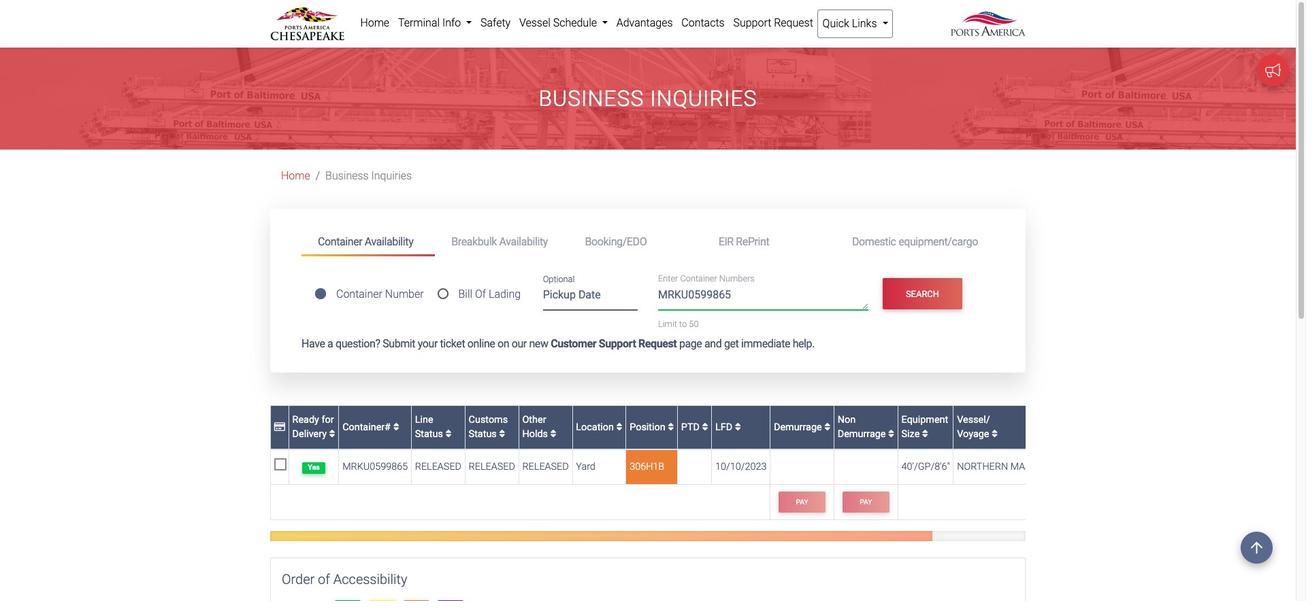 Task type: describe. For each thing, give the bounding box(es) containing it.
to
[[679, 319, 687, 329]]

contacts
[[682, 16, 725, 29]]

lading
[[489, 288, 521, 301]]

ticket
[[440, 338, 465, 351]]

status for line
[[415, 429, 443, 441]]

immediate
[[741, 338, 790, 351]]

support request
[[733, 16, 813, 29]]

sort image for voyage
[[992, 430, 998, 440]]

our
[[512, 338, 527, 351]]

1 horizontal spatial business inquiries
[[539, 86, 757, 112]]

accessibility
[[333, 572, 407, 588]]

customer support request link
[[551, 338, 677, 351]]

domestic equipment/cargo link
[[836, 230, 995, 255]]

demurrage link
[[774, 422, 831, 433]]

non
[[838, 414, 856, 426]]

availability for breakbulk availability
[[499, 235, 548, 248]]

terminal info link
[[394, 10, 476, 37]]

northern majestic/337w
[[957, 462, 1086, 473]]

majestic/337w
[[1011, 462, 1086, 473]]

breakbulk
[[451, 235, 497, 248]]

number
[[385, 288, 424, 301]]

sort image for size
[[922, 430, 928, 440]]

order
[[282, 572, 315, 588]]

limit
[[658, 319, 677, 329]]

online
[[468, 338, 495, 351]]

1 vertical spatial home link
[[281, 170, 310, 183]]

contacts link
[[677, 10, 729, 37]]

new
[[529, 338, 548, 351]]

other holds
[[522, 414, 550, 441]]

sort image left "customs status"
[[446, 430, 452, 440]]

support request link
[[729, 10, 818, 37]]

have a question? submit your ticket online on our new customer support request page and get immediate help.
[[302, 338, 815, 351]]

reprint
[[736, 235, 769, 248]]

bill of lading
[[458, 288, 521, 301]]

1 horizontal spatial support
[[733, 16, 771, 29]]

1 vertical spatial request
[[639, 338, 677, 351]]

breakbulk availability link
[[435, 230, 569, 255]]

sort image inside container# link
[[393, 422, 399, 432]]

container availability
[[318, 235, 413, 248]]

of
[[475, 288, 486, 301]]

vessel schedule
[[519, 16, 600, 29]]

safety link
[[476, 10, 515, 37]]

location link
[[576, 422, 623, 433]]

non demurrage
[[838, 414, 888, 441]]

lfd
[[716, 422, 735, 433]]

1 vertical spatial support
[[599, 338, 636, 351]]

go to top image
[[1241, 532, 1273, 564]]

container availability link
[[302, 230, 435, 257]]

sort image inside demurrage link
[[824, 422, 831, 432]]

booking/edo link
[[569, 230, 702, 255]]

40'/gp/8'6"
[[902, 462, 950, 473]]

Optional text field
[[543, 284, 638, 311]]

advantages
[[617, 16, 673, 29]]

availability for container availability
[[365, 235, 413, 248]]

home for the bottommost home link
[[281, 170, 310, 183]]

yard
[[576, 462, 596, 473]]

northern
[[957, 462, 1008, 473]]

customs
[[469, 414, 508, 426]]

container number
[[336, 288, 424, 301]]

credit card image
[[274, 422, 285, 432]]

domestic
[[852, 235, 896, 248]]

location
[[576, 422, 616, 433]]

1 horizontal spatial inquiries
[[650, 86, 757, 112]]

0 horizontal spatial business
[[325, 170, 369, 183]]

on
[[498, 338, 509, 351]]

ready for delivery
[[292, 414, 334, 441]]

help.
[[793, 338, 815, 351]]

bill
[[458, 288, 472, 301]]

sort image down customs
[[499, 430, 505, 440]]

customer
[[551, 338, 596, 351]]

sort image down 'for'
[[329, 430, 335, 440]]

vessel schedule link
[[515, 10, 612, 37]]

limit to 50
[[658, 319, 699, 329]]

eir reprint link
[[702, 230, 836, 255]]

0 horizontal spatial demurrage
[[774, 422, 824, 433]]



Task type: vqa. For each thing, say whether or not it's contained in the screenshot.


Task type: locate. For each thing, give the bounding box(es) containing it.
home link
[[356, 10, 394, 37], [281, 170, 310, 183]]

sort image inside lfd link
[[735, 422, 741, 432]]

domestic equipment/cargo
[[852, 235, 978, 248]]

get
[[724, 338, 739, 351]]

equipment
[[902, 414, 948, 426]]

1 horizontal spatial business
[[539, 86, 644, 112]]

1 horizontal spatial availability
[[499, 235, 548, 248]]

enter container numbers
[[658, 274, 755, 284]]

breakbulk availability
[[451, 235, 548, 248]]

sort image left size
[[888, 430, 894, 440]]

availability right breakbulk
[[499, 235, 548, 248]]

a
[[327, 338, 333, 351]]

position
[[630, 422, 668, 433]]

1 vertical spatial home
[[281, 170, 310, 183]]

released down "customs status"
[[469, 462, 515, 473]]

2 horizontal spatial released
[[522, 462, 569, 473]]

sort image for holds
[[550, 430, 557, 440]]

sort image
[[393, 422, 399, 432], [702, 422, 708, 432], [735, 422, 741, 432], [824, 422, 831, 432], [329, 430, 335, 440], [446, 430, 452, 440], [499, 430, 505, 440], [888, 430, 894, 440]]

0 horizontal spatial inquiries
[[371, 170, 412, 183]]

vessel
[[519, 16, 551, 29]]

business
[[539, 86, 644, 112], [325, 170, 369, 183]]

1 vertical spatial business inquiries
[[325, 170, 412, 183]]

support right "contacts"
[[733, 16, 771, 29]]

1 horizontal spatial demurrage
[[838, 429, 886, 441]]

business inquiries
[[539, 86, 757, 112], [325, 170, 412, 183]]

submit
[[383, 338, 415, 351]]

line status
[[415, 414, 446, 441]]

sort image right the holds in the bottom left of the page
[[550, 430, 557, 440]]

links
[[852, 17, 877, 30]]

1 horizontal spatial released
[[469, 462, 515, 473]]

info
[[442, 16, 461, 29]]

home
[[360, 16, 389, 29], [281, 170, 310, 183]]

question?
[[336, 338, 380, 351]]

of
[[318, 572, 330, 588]]

0 vertical spatial home
[[360, 16, 389, 29]]

lfd link
[[716, 422, 741, 433]]

support
[[733, 16, 771, 29], [599, 338, 636, 351]]

holds
[[522, 429, 548, 441]]

request down limit
[[639, 338, 677, 351]]

2 released from the left
[[469, 462, 515, 473]]

demurrage down the non
[[838, 429, 886, 441]]

0 vertical spatial home link
[[356, 10, 394, 37]]

sort image left the non
[[824, 422, 831, 432]]

3 released from the left
[[522, 462, 569, 473]]

request left the quick
[[774, 16, 813, 29]]

terminal info
[[398, 16, 464, 29]]

voyage
[[957, 429, 989, 441]]

1 vertical spatial container
[[680, 274, 717, 284]]

availability
[[365, 235, 413, 248], [499, 235, 548, 248]]

demurrage left the non
[[774, 422, 824, 433]]

page
[[679, 338, 702, 351]]

eir
[[719, 235, 734, 248]]

sort image
[[616, 422, 623, 432], [668, 422, 674, 432], [550, 430, 557, 440], [922, 430, 928, 440], [992, 430, 998, 440]]

search
[[906, 289, 939, 299]]

delivery
[[292, 429, 327, 441]]

1 status from the left
[[415, 429, 443, 441]]

1 availability from the left
[[365, 235, 413, 248]]

yes
[[308, 464, 320, 473]]

status for customs
[[469, 429, 497, 441]]

ptd link
[[681, 422, 708, 433]]

your
[[418, 338, 438, 351]]

enter
[[658, 274, 678, 284]]

1 horizontal spatial home
[[360, 16, 389, 29]]

optional
[[543, 274, 575, 284]]

status down line
[[415, 429, 443, 441]]

mrku0599865
[[343, 462, 408, 473]]

quick links link
[[818, 10, 893, 38]]

ready
[[292, 414, 319, 426]]

0 horizontal spatial home link
[[281, 170, 310, 183]]

0 horizontal spatial support
[[599, 338, 636, 351]]

Enter Container Numbers text field
[[658, 287, 868, 310]]

terminal
[[398, 16, 440, 29]]

0 horizontal spatial request
[[639, 338, 677, 351]]

vessel/
[[957, 414, 990, 426]]

support right customer
[[599, 338, 636, 351]]

size
[[902, 429, 920, 441]]

0 vertical spatial support
[[733, 16, 771, 29]]

advantages link
[[612, 10, 677, 37]]

line
[[415, 414, 433, 426]]

home inside home link
[[360, 16, 389, 29]]

container# link
[[343, 422, 399, 433]]

2 status from the left
[[469, 429, 497, 441]]

306h1b
[[630, 462, 664, 473]]

1 horizontal spatial status
[[469, 429, 497, 441]]

and
[[705, 338, 722, 351]]

schedule
[[553, 16, 597, 29]]

0 vertical spatial business inquiries
[[539, 86, 757, 112]]

container for container availability
[[318, 235, 362, 248]]

1 horizontal spatial request
[[774, 16, 813, 29]]

released
[[415, 462, 462, 473], [469, 462, 515, 473], [522, 462, 569, 473]]

demurrage inside non demurrage
[[838, 429, 886, 441]]

booking/edo
[[585, 235, 647, 248]]

0 horizontal spatial business inquiries
[[325, 170, 412, 183]]

released down "line status"
[[415, 462, 462, 473]]

demurrage
[[774, 422, 824, 433], [838, 429, 886, 441]]

container up container number
[[318, 235, 362, 248]]

1 vertical spatial business
[[325, 170, 369, 183]]

container left number
[[336, 288, 382, 301]]

2 vertical spatial container
[[336, 288, 382, 301]]

have
[[302, 338, 325, 351]]

container right 'enter'
[[680, 274, 717, 284]]

0 vertical spatial inquiries
[[650, 86, 757, 112]]

order of accessibility
[[282, 572, 407, 588]]

sort image down equipment
[[922, 430, 928, 440]]

1 vertical spatial inquiries
[[371, 170, 412, 183]]

0 horizontal spatial availability
[[365, 235, 413, 248]]

status inside "line status"
[[415, 429, 443, 441]]

status inside "customs status"
[[469, 429, 497, 441]]

1 horizontal spatial home link
[[356, 10, 394, 37]]

sort image right voyage
[[992, 430, 998, 440]]

numbers
[[719, 274, 755, 284]]

1 released from the left
[[415, 462, 462, 473]]

sort image inside ptd link
[[702, 422, 708, 432]]

2 availability from the left
[[499, 235, 548, 248]]

sort image left line
[[393, 422, 399, 432]]

position link
[[630, 422, 674, 433]]

ptd
[[681, 422, 702, 433]]

0 horizontal spatial status
[[415, 429, 443, 441]]

search button
[[883, 279, 963, 310]]

sort image inside location link
[[616, 422, 623, 432]]

sort image left position
[[616, 422, 623, 432]]

status down customs
[[469, 429, 497, 441]]

quick links
[[823, 17, 880, 30]]

other
[[522, 414, 546, 426]]

status
[[415, 429, 443, 441], [469, 429, 497, 441]]

sort image left ptd
[[668, 422, 674, 432]]

0 vertical spatial request
[[774, 16, 813, 29]]

released down the holds in the bottom left of the page
[[522, 462, 569, 473]]

sort image left lfd
[[702, 422, 708, 432]]

0 horizontal spatial home
[[281, 170, 310, 183]]

sort image up the "10/10/2023"
[[735, 422, 741, 432]]

container#
[[343, 422, 393, 433]]

0 vertical spatial container
[[318, 235, 362, 248]]

eir reprint
[[719, 235, 769, 248]]

container for container number
[[336, 288, 382, 301]]

customs status
[[469, 414, 508, 441]]

0 horizontal spatial released
[[415, 462, 462, 473]]

0 vertical spatial business
[[539, 86, 644, 112]]

sort image inside position link
[[668, 422, 674, 432]]

home for rightmost home link
[[360, 16, 389, 29]]

equipment size
[[902, 414, 948, 441]]

request
[[774, 16, 813, 29], [639, 338, 677, 351]]

50
[[689, 319, 699, 329]]

equipment/cargo
[[899, 235, 978, 248]]

availability up container number
[[365, 235, 413, 248]]

quick
[[823, 17, 849, 30]]

container
[[318, 235, 362, 248], [680, 274, 717, 284], [336, 288, 382, 301]]



